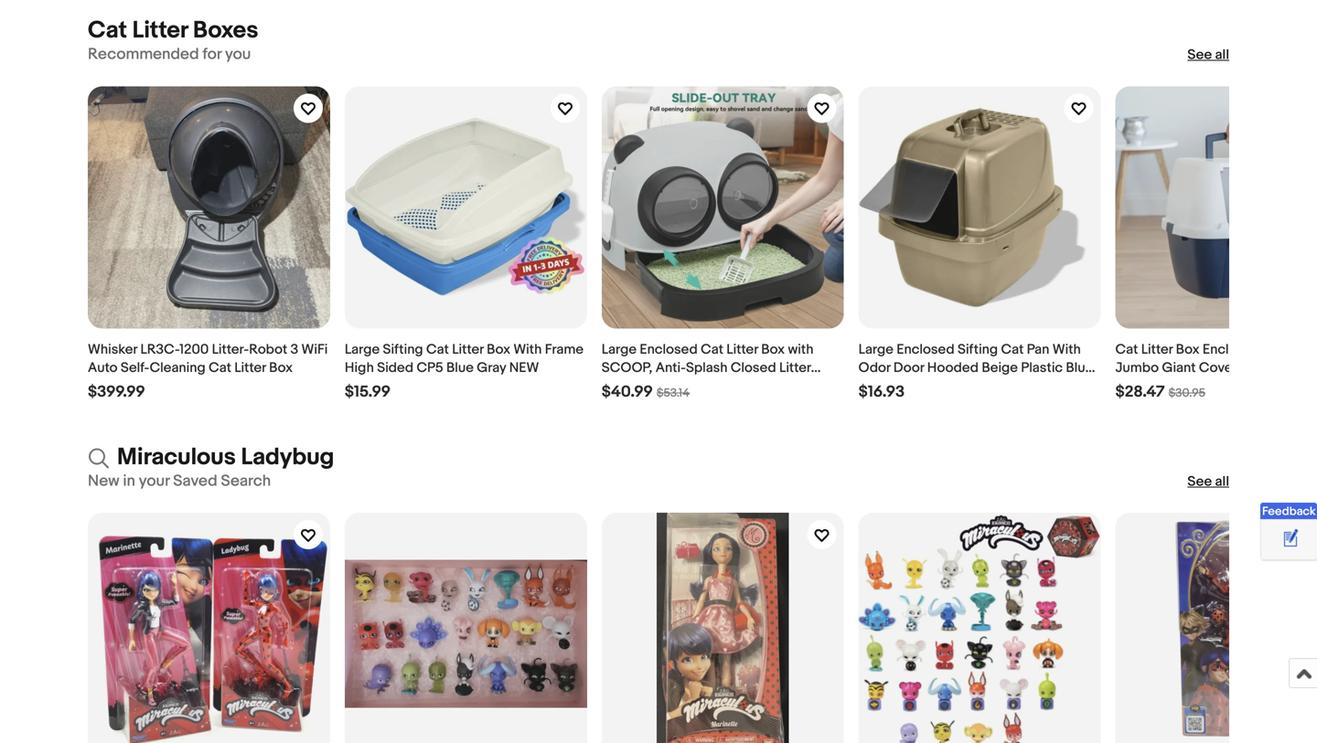 Task type: locate. For each thing, give the bounding box(es) containing it.
door
[[893, 360, 924, 376]]

blue right cp5
[[446, 360, 474, 376]]

pan inside large enclosed sifting cat pan with odor door hooded beige plastic blue new
[[1027, 341, 1049, 358]]

all
[[1215, 47, 1229, 63], [1215, 474, 1229, 490]]

pan up plastic
[[1027, 341, 1049, 358]]

hood
[[1289, 341, 1317, 358]]

all for cat litter boxes
[[1215, 47, 1229, 63]]

see all link for miraculous ladybug
[[1188, 473, 1229, 491]]

pan for cat
[[1027, 341, 1049, 358]]

recommended
[[88, 45, 199, 64]]

enclosed up $30.95 text field
[[1203, 341, 1261, 358]]

2 horizontal spatial large
[[858, 341, 894, 358]]

new inside large sifting cat litter box with frame high sided cp5 blue gray new $15.99
[[509, 360, 539, 376]]

0 horizontal spatial large
[[345, 341, 380, 358]]

robot
[[249, 341, 287, 358]]

1 horizontal spatial new
[[858, 378, 888, 395]]

large for large enclosed cat litter box with scoop, anti-splash closed litter boxes
[[602, 341, 637, 358]]

0 horizontal spatial with
[[513, 341, 542, 358]]

with inside large enclosed sifting cat pan with odor door hooded beige plastic blue new
[[1052, 341, 1081, 358]]

enclosed inside cat litter box enclosed pan hood
[[1203, 341, 1261, 358]]

0 horizontal spatial boxes
[[193, 17, 258, 45]]

1 vertical spatial see all link
[[1188, 473, 1229, 491]]

anti-
[[656, 360, 686, 376]]

1 vertical spatial boxes
[[602, 378, 640, 395]]

1 vertical spatial all
[[1215, 474, 1229, 490]]

$16.93 text field
[[858, 383, 905, 402]]

1 horizontal spatial boxes
[[602, 378, 640, 395]]

1 horizontal spatial sifting
[[958, 341, 998, 358]]

see all for cat litter boxes
[[1188, 47, 1229, 63]]

litter inside whisker lr3c-1200 litter-robot 3 wifi auto self-cleaning cat litter box $399.99
[[234, 360, 266, 376]]

large for large enclosed sifting cat pan with odor door hooded beige plastic blue new
[[858, 341, 894, 358]]

1 pan from the left
[[1027, 341, 1049, 358]]

box up closed
[[761, 341, 785, 358]]

0 horizontal spatial new
[[509, 360, 539, 376]]

cleaning
[[150, 360, 206, 376]]

1 horizontal spatial large
[[602, 341, 637, 358]]

new down odor
[[858, 378, 888, 395]]

cat inside whisker lr3c-1200 litter-robot 3 wifi auto self-cleaning cat litter box $399.99
[[209, 360, 231, 376]]

3 large from the left
[[858, 341, 894, 358]]

see all
[[1188, 47, 1229, 63], [1188, 474, 1229, 490]]

2 pan from the left
[[1264, 341, 1286, 358]]

litter inside large sifting cat litter box with frame high sided cp5 blue gray new $15.99
[[452, 341, 484, 358]]

with for large sifting cat litter box with frame high sided cp5 blue gray new $15.99
[[513, 341, 542, 358]]

enclosed
[[640, 341, 698, 358], [897, 341, 955, 358], [1203, 341, 1261, 358]]

$15.99
[[345, 383, 391, 402]]

new right the gray
[[509, 360, 539, 376]]

1 horizontal spatial pan
[[1264, 341, 1286, 358]]

1 horizontal spatial with
[[1052, 341, 1081, 358]]

box down robot
[[269, 360, 293, 376]]

sifting up the beige
[[958, 341, 998, 358]]

2 with from the left
[[1052, 341, 1081, 358]]

1 vertical spatial see all
[[1188, 474, 1229, 490]]

litter
[[132, 17, 188, 45], [452, 341, 484, 358], [726, 341, 758, 358], [1141, 341, 1173, 358], [234, 360, 266, 376], [779, 360, 811, 376]]

new for large enclosed sifting cat pan with odor door hooded beige plastic blue new
[[858, 378, 888, 395]]

3 enclosed from the left
[[1203, 341, 1261, 358]]

2 horizontal spatial enclosed
[[1203, 341, 1261, 358]]

see
[[1188, 47, 1212, 63], [1188, 474, 1212, 490]]

ladybug
[[241, 443, 334, 472]]

recommended for you
[[88, 45, 251, 64]]

cat
[[88, 17, 127, 45], [426, 341, 449, 358], [701, 341, 723, 358], [1001, 341, 1024, 358], [1115, 341, 1138, 358], [209, 360, 231, 376]]

0 vertical spatial see all
[[1188, 47, 1229, 63]]

2 sifting from the left
[[958, 341, 998, 358]]

with
[[513, 341, 542, 358], [1052, 341, 1081, 358]]

large up scoop,
[[602, 341, 637, 358]]

1 vertical spatial new
[[858, 378, 888, 395]]

with for large enclosed sifting cat pan with odor door hooded beige plastic blue new
[[1052, 341, 1081, 358]]

cat inside large enclosed sifting cat pan with odor door hooded beige plastic blue new
[[1001, 341, 1024, 358]]

closed
[[731, 360, 776, 376]]

1 see from the top
[[1188, 47, 1212, 63]]

litter inside cat litter box enclosed pan hood
[[1141, 341, 1173, 358]]

frame
[[545, 341, 583, 358]]

1 blue from the left
[[446, 360, 474, 376]]

new inside large enclosed sifting cat pan with odor door hooded beige plastic blue new
[[858, 378, 888, 395]]

pan
[[1027, 341, 1049, 358], [1264, 341, 1286, 358]]

0 vertical spatial all
[[1215, 47, 1229, 63]]

large up high
[[345, 341, 380, 358]]

pan for enclosed
[[1264, 341, 1286, 358]]

pan inside cat litter box enclosed pan hood
[[1264, 341, 1286, 358]]

2 see all link from the top
[[1188, 473, 1229, 491]]

with inside large sifting cat litter box with frame high sided cp5 blue gray new $15.99
[[513, 341, 542, 358]]

box up $30.95 text field
[[1176, 341, 1200, 358]]

wifi
[[301, 341, 328, 358]]

box
[[487, 341, 510, 358], [761, 341, 785, 358], [1176, 341, 1200, 358], [269, 360, 293, 376]]

$399.99 text field
[[88, 383, 145, 402]]

1 enclosed from the left
[[640, 341, 698, 358]]

1 see all link from the top
[[1188, 46, 1229, 64]]

large up odor
[[858, 341, 894, 358]]

0 horizontal spatial pan
[[1027, 341, 1049, 358]]

cat litter boxes link
[[88, 17, 258, 45]]

beige
[[982, 360, 1018, 376]]

large inside large sifting cat litter box with frame high sided cp5 blue gray new $15.99
[[345, 341, 380, 358]]

sifting
[[383, 341, 423, 358], [958, 341, 998, 358]]

0 horizontal spatial blue
[[446, 360, 474, 376]]

0 horizontal spatial sifting
[[383, 341, 423, 358]]

feedback
[[1262, 505, 1316, 519]]

in
[[123, 472, 135, 491]]

gray
[[477, 360, 506, 376]]

1 horizontal spatial enclosed
[[897, 341, 955, 358]]

2 all from the top
[[1215, 474, 1229, 490]]

1 large from the left
[[345, 341, 380, 358]]

2 large from the left
[[602, 341, 637, 358]]

new in your saved search
[[88, 472, 271, 491]]

odor
[[858, 360, 890, 376]]

enclosed up "anti-"
[[640, 341, 698, 358]]

$15.99 text field
[[345, 383, 391, 402]]

see for cat litter boxes
[[1188, 47, 1212, 63]]

large enclosed sifting cat pan with odor door hooded beige plastic blue new
[[858, 341, 1093, 395]]

see all for miraculous ladybug
[[1188, 474, 1229, 490]]

enclosed inside large enclosed cat litter box with scoop, anti-splash closed litter boxes
[[640, 341, 698, 358]]

0 vertical spatial see
[[1188, 47, 1212, 63]]

1 sifting from the left
[[383, 341, 423, 358]]

0 vertical spatial see all link
[[1188, 46, 1229, 64]]

1 with from the left
[[513, 341, 542, 358]]

large sifting cat litter box with frame high sided cp5 blue gray new $15.99
[[345, 341, 583, 402]]

sifting inside large enclosed sifting cat pan with odor door hooded beige plastic blue new
[[958, 341, 998, 358]]

box up the gray
[[487, 341, 510, 358]]

blue
[[446, 360, 474, 376], [1066, 360, 1093, 376]]

1 vertical spatial see
[[1188, 474, 1212, 490]]

high
[[345, 360, 374, 376]]

litter-
[[212, 341, 249, 358]]

miraculous ladybug link
[[88, 443, 334, 472]]

with up plastic
[[1052, 341, 1081, 358]]

boxes
[[193, 17, 258, 45], [602, 378, 640, 395]]

miraculous
[[117, 443, 236, 472]]

0 horizontal spatial enclosed
[[640, 341, 698, 358]]

2 see from the top
[[1188, 474, 1212, 490]]

sifting up sided
[[383, 341, 423, 358]]

2 see all from the top
[[1188, 474, 1229, 490]]

previous price $53.14 text field
[[657, 386, 690, 400]]

large inside large enclosed cat litter box with scoop, anti-splash closed litter boxes
[[602, 341, 637, 358]]

2 blue from the left
[[1066, 360, 1093, 376]]

search
[[221, 472, 271, 491]]

pan left "hood"
[[1264, 341, 1286, 358]]

1 see all from the top
[[1188, 47, 1229, 63]]

large
[[345, 341, 380, 358], [602, 341, 637, 358], [858, 341, 894, 358]]

0 vertical spatial new
[[509, 360, 539, 376]]

sided
[[377, 360, 413, 376]]

large inside large enclosed sifting cat pan with odor door hooded beige plastic blue new
[[858, 341, 894, 358]]

you
[[225, 45, 251, 64]]

$30.95
[[1168, 386, 1205, 400]]

box inside cat litter box enclosed pan hood
[[1176, 341, 1200, 358]]

$40.99 text field
[[602, 383, 653, 402]]

1 horizontal spatial blue
[[1066, 360, 1093, 376]]

2 enclosed from the left
[[897, 341, 955, 358]]

blue right plastic
[[1066, 360, 1093, 376]]

see all link
[[1188, 46, 1229, 64], [1188, 473, 1229, 491]]

cat inside large enclosed cat litter box with scoop, anti-splash closed litter boxes
[[701, 341, 723, 358]]

new
[[509, 360, 539, 376], [858, 378, 888, 395]]

1 all from the top
[[1215, 47, 1229, 63]]

with left frame
[[513, 341, 542, 358]]

whisker
[[88, 341, 137, 358]]

enclosed up door
[[897, 341, 955, 358]]

enclosed inside large enclosed sifting cat pan with odor door hooded beige plastic blue new
[[897, 341, 955, 358]]

plastic
[[1021, 360, 1063, 376]]

large enclosed cat litter box with scoop, anti-splash closed litter boxes
[[602, 341, 813, 395]]

$53.14
[[657, 386, 690, 400]]

$40.99
[[602, 383, 653, 402]]



Task type: vqa. For each thing, say whether or not it's contained in the screenshot.
$7.64
no



Task type: describe. For each thing, give the bounding box(es) containing it.
miraculous ladybug
[[117, 443, 334, 472]]

boxes inside large enclosed cat litter box with scoop, anti-splash closed litter boxes
[[602, 378, 640, 395]]

saved
[[173, 472, 217, 491]]

for
[[203, 45, 221, 64]]

with
[[788, 341, 813, 358]]

new
[[88, 472, 119, 491]]

new for large sifting cat litter box with frame high sided cp5 blue gray new $15.99
[[509, 360, 539, 376]]

auto
[[88, 360, 117, 376]]

3
[[290, 341, 298, 358]]

cp5
[[417, 360, 443, 376]]

0 vertical spatial boxes
[[193, 17, 258, 45]]

see all link for cat litter boxes
[[1188, 46, 1229, 64]]

$28.47 text field
[[1115, 383, 1165, 402]]

self-
[[121, 360, 150, 376]]

$28.47
[[1115, 383, 1165, 402]]

cat litter boxes
[[88, 17, 258, 45]]

enclosed for anti-
[[640, 341, 698, 358]]

enclosed for door
[[897, 341, 955, 358]]

$40.99 $53.14
[[602, 383, 690, 402]]

recommended for you element
[[88, 45, 251, 64]]

$28.47 $30.95
[[1115, 383, 1205, 402]]

blue inside large enclosed sifting cat pan with odor door hooded beige plastic blue new
[[1066, 360, 1093, 376]]

lr3c-
[[140, 341, 180, 358]]

sifting inside large sifting cat litter box with frame high sided cp5 blue gray new $15.99
[[383, 341, 423, 358]]

box inside whisker lr3c-1200 litter-robot 3 wifi auto self-cleaning cat litter box $399.99
[[269, 360, 293, 376]]

cat inside cat litter box enclosed pan hood
[[1115, 341, 1138, 358]]

see for miraculous ladybug
[[1188, 474, 1212, 490]]

box inside large enclosed cat litter box with scoop, anti-splash closed litter boxes
[[761, 341, 785, 358]]

all for miraculous ladybug
[[1215, 474, 1229, 490]]

previous price $30.95 text field
[[1168, 386, 1205, 400]]

new in your saved search element
[[88, 472, 271, 491]]

whisker lr3c-1200 litter-robot 3 wifi auto self-cleaning cat litter box $399.99
[[88, 341, 328, 402]]

cat litter box enclosed pan hood
[[1115, 341, 1317, 395]]

splash
[[686, 360, 728, 376]]

blue inside large sifting cat litter box with frame high sided cp5 blue gray new $15.99
[[446, 360, 474, 376]]

hooded
[[927, 360, 979, 376]]

your
[[139, 472, 170, 491]]

box inside large sifting cat litter box with frame high sided cp5 blue gray new $15.99
[[487, 341, 510, 358]]

$399.99
[[88, 383, 145, 402]]

scoop,
[[602, 360, 652, 376]]

large for large sifting cat litter box with frame high sided cp5 blue gray new $15.99
[[345, 341, 380, 358]]

1200
[[180, 341, 209, 358]]

cat inside large sifting cat litter box with frame high sided cp5 blue gray new $15.99
[[426, 341, 449, 358]]

$16.93
[[858, 383, 905, 402]]



